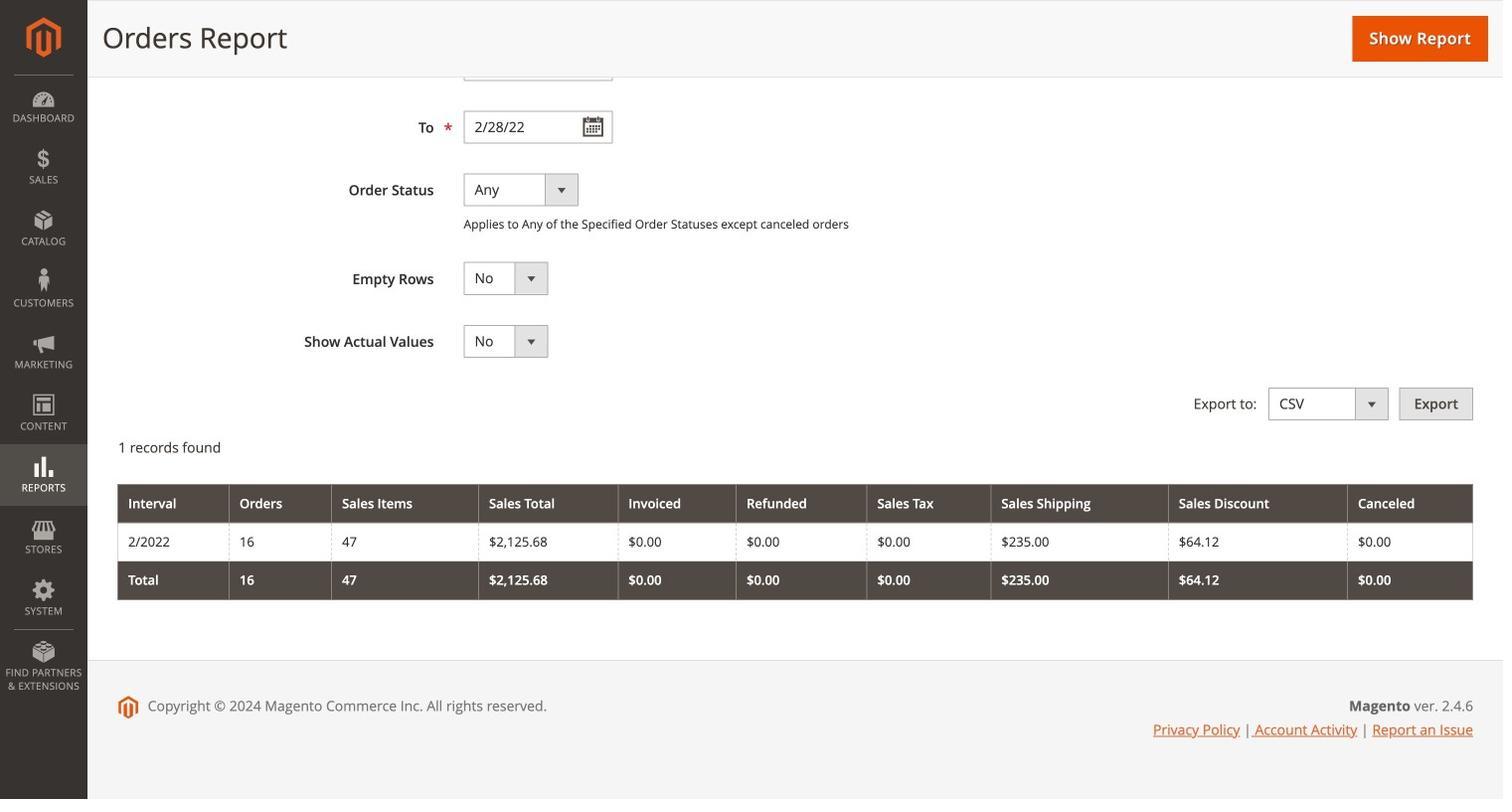 Task type: locate. For each thing, give the bounding box(es) containing it.
None text field
[[464, 48, 613, 81], [464, 111, 613, 144], [464, 48, 613, 81], [464, 111, 613, 144]]

menu bar
[[0, 75, 88, 703]]

magento admin panel image
[[26, 17, 61, 58]]



